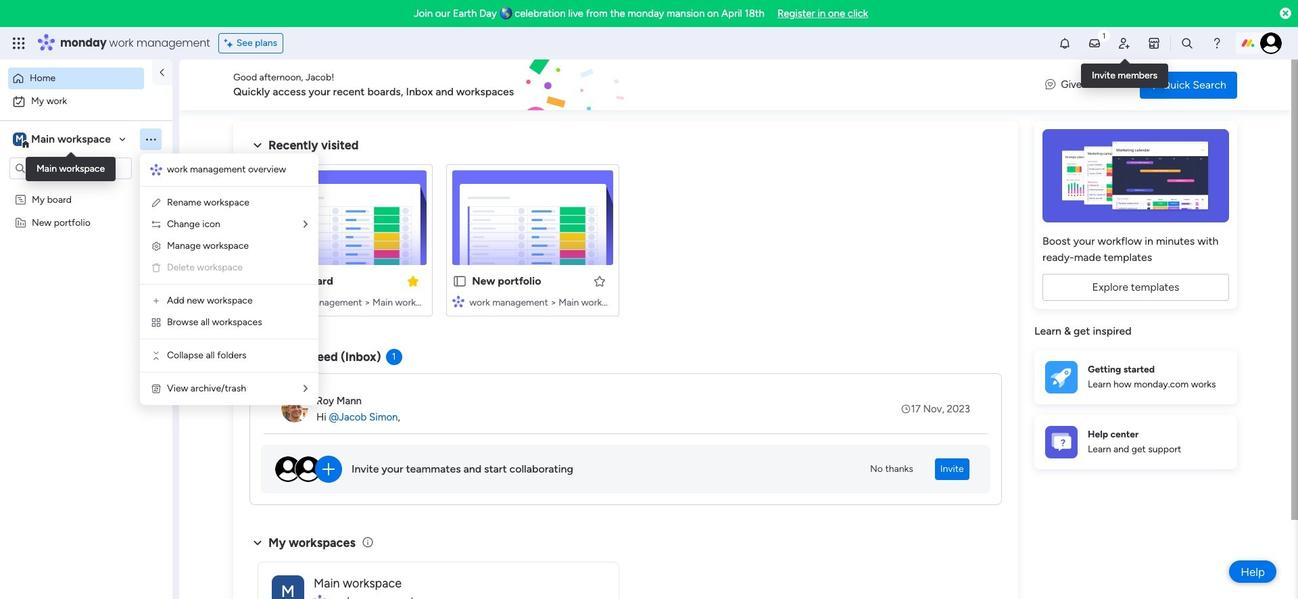 Task type: locate. For each thing, give the bounding box(es) containing it.
list box
[[0, 185, 172, 416]]

see plans image
[[224, 36, 236, 51]]

Search in workspace field
[[28, 161, 113, 176]]

v2 user feedback image
[[1045, 77, 1056, 92]]

2 vertical spatial option
[[0, 187, 172, 190]]

delete workspace image
[[151, 262, 162, 273]]

change icon image
[[151, 219, 162, 230]]

1 image
[[1098, 28, 1110, 43]]

list arrow image
[[304, 220, 308, 229]]

templates image image
[[1047, 129, 1225, 222]]

option
[[8, 68, 144, 89], [8, 91, 164, 112], [0, 187, 172, 190]]

workspace selection element
[[13, 131, 113, 149]]

menu item
[[151, 260, 308, 276]]

rename workspace image
[[151, 197, 162, 208]]

search everything image
[[1181, 37, 1194, 50]]

close my workspaces image
[[249, 535, 266, 551]]

help image
[[1210, 37, 1224, 50]]

manage workspace image
[[151, 241, 162, 252]]

menu
[[140, 153, 318, 405]]

workspace image
[[13, 132, 26, 147]]

collapse all folders image
[[151, 350, 162, 361]]

browse all workspaces image
[[151, 317, 162, 328]]

update feed image
[[1088, 37, 1101, 50]]



Task type: describe. For each thing, give the bounding box(es) containing it.
getting started element
[[1034, 350, 1237, 404]]

select product image
[[12, 37, 26, 50]]

monday marketplace image
[[1147, 37, 1161, 50]]

invite members image
[[1118, 37, 1131, 50]]

remove from favorites image
[[407, 274, 420, 288]]

quick search results list box
[[249, 153, 1002, 333]]

v2 bolt switch image
[[1151, 77, 1159, 92]]

notifications image
[[1058, 37, 1072, 50]]

public board image
[[266, 274, 281, 289]]

add to favorites image
[[593, 274, 606, 288]]

jacob simon image
[[1260, 32, 1282, 54]]

workspace options image
[[144, 132, 158, 146]]

1 vertical spatial option
[[8, 91, 164, 112]]

workspace image
[[272, 575, 304, 599]]

view archive/trash image
[[151, 383, 162, 394]]

list arrow image
[[304, 384, 308, 394]]

add new workspace image
[[151, 295, 162, 306]]

help center element
[[1034, 415, 1237, 469]]

roy mann image
[[281, 396, 308, 423]]

1 element
[[386, 349, 402, 365]]

public board image
[[452, 274, 467, 289]]

0 vertical spatial option
[[8, 68, 144, 89]]

close recently visited image
[[249, 137, 266, 153]]



Task type: vqa. For each thing, say whether or not it's contained in the screenshot.
Automations
no



